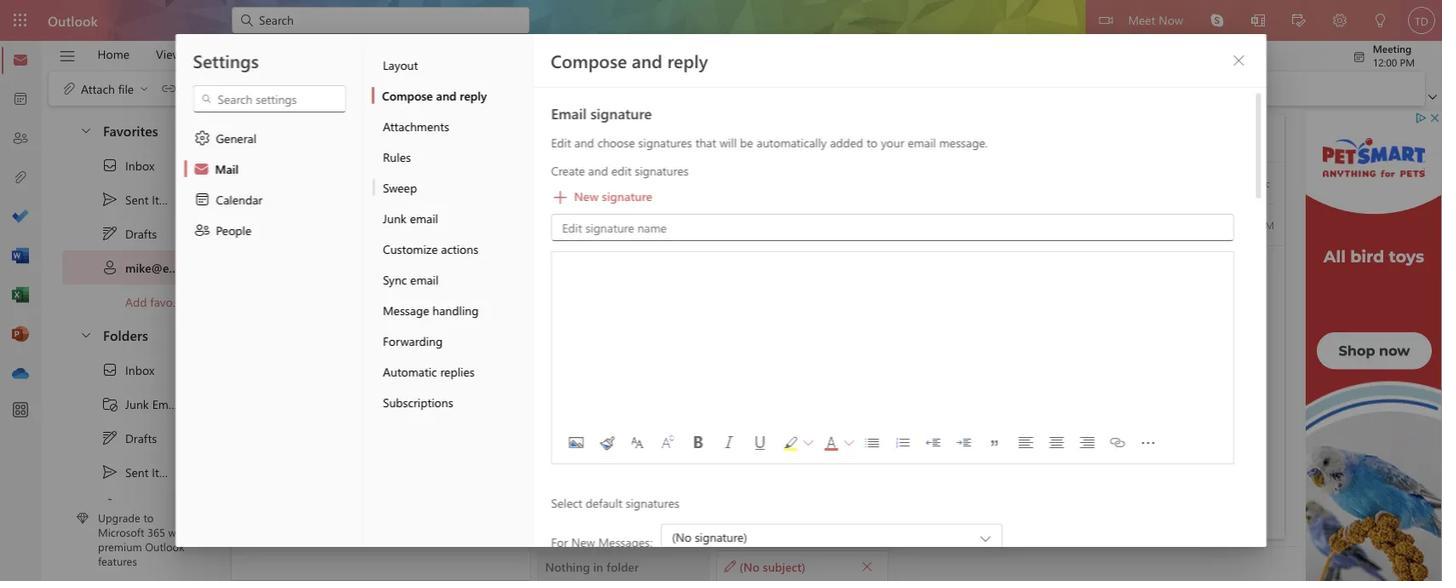 Task type: vqa. For each thing, say whether or not it's contained in the screenshot.
select a message option
no



Task type: locate. For each thing, give the bounding box(es) containing it.
 sent items up "deleted"
[[101, 464, 181, 481]]

0 vertical spatial junk
[[383, 210, 407, 226]]

mike@example.com image
[[249, 134, 290, 175]]

 inside tree
[[101, 361, 118, 378]]

1  button from the left
[[802, 429, 814, 457]]

new inside  new signature
[[574, 188, 598, 204]]

 button inside favorites tree item
[[71, 114, 100, 146]]

1 vertical spatial  tree item
[[62, 455, 199, 489]]

in for nothing in folder looks empty over here.
[[382, 470, 392, 486]]

email right the your
[[908, 135, 936, 150]]

1  from the top
[[101, 157, 118, 174]]

 sent items down 1
[[101, 191, 181, 208]]

now
[[1159, 12, 1184, 27]]

select
[[551, 495, 582, 511]]

0 vertical spatial to
[[867, 135, 878, 150]]

message down blue
[[383, 302, 429, 318]]

inbox down favorites tree item
[[125, 157, 155, 173]]

inbox inside favorites tree
[[125, 157, 155, 173]]

items inside  deleted items
[[169, 498, 198, 514]]

compose and reply heading
[[551, 49, 708, 72]]

 up 
[[101, 191, 118, 208]]

0 horizontal spatial junk
[[125, 396, 149, 412]]

0 vertical spatial mike@example.com
[[300, 134, 433, 153]]

1 vertical spatial  drafts
[[101, 429, 157, 447]]

to left whom it in the top of the page
[[548, 260, 561, 277]]

0 vertical spatial in
[[382, 470, 392, 486]]

 for folders
[[79, 328, 93, 341]]

2  from the top
[[79, 328, 93, 341]]

 for 
[[101, 429, 118, 447]]

email right send
[[353, 179, 381, 194]]

signature inside  new signature
[[602, 188, 652, 204]]

sent
[[125, 192, 149, 207], [125, 464, 149, 480]]

0 horizontal spatial reply
[[460, 87, 487, 103]]

edit and choose signatures that will be automatically added to your email message.
[[551, 135, 988, 150]]

compose and reply up email signature
[[551, 49, 708, 72]]

0 vertical spatial 
[[101, 225, 118, 242]]

0 vertical spatial 
[[1353, 50, 1367, 64]]

1 horizontal spatial  button
[[843, 429, 855, 457]]

email up edit
[[551, 103, 586, 123]]

items up  deleted items
[[152, 464, 181, 480]]

 drafts up 
[[101, 225, 157, 242]]

 button
[[802, 429, 814, 457], [843, 429, 855, 457]]

sync
[[383, 271, 407, 287]]

folders
[[103, 325, 148, 344]]

1  from the top
[[79, 123, 93, 137]]

message inside button
[[259, 46, 305, 62]]

 inside favorites tree
[[101, 225, 118, 242]]


[[1353, 50, 1367, 64], [194, 191, 211, 208]]

0 vertical spatial outlook
[[48, 11, 98, 29]]

select default signatures
[[551, 495, 679, 511]]

 button inside compose and reply tab panel
[[1226, 47, 1253, 74]]

2 vertical spatial mike@example.com
[[125, 260, 235, 275]]

 left 12:00 on the right
[[1353, 50, 1367, 64]]

 tree item
[[62, 216, 199, 251], [62, 421, 199, 455]]

drafts down  junk email
[[125, 430, 157, 446]]

handling
[[433, 302, 479, 318]]

0 vertical spatial email
[[551, 103, 586, 123]]

folder inside nothing in folder looks empty over here.
[[395, 470, 428, 486]]

drafts for 
[[125, 430, 157, 446]]

send email
[[323, 179, 381, 194]]

email
[[908, 135, 936, 150], [353, 179, 381, 194], [410, 210, 438, 226], [410, 271, 439, 287]]

1 horizontal spatial folder
[[607, 558, 639, 574]]

signatures
[[638, 135, 692, 150], [635, 162, 688, 178], [625, 495, 679, 511]]


[[101, 395, 118, 412]]

0 vertical spatial view
[[156, 46, 181, 62]]

 button left font color image
[[802, 429, 814, 457]]


[[406, 80, 423, 97], [803, 438, 813, 448], [844, 438, 854, 448]]

junk down sweep
[[383, 210, 407, 226]]

2  from the top
[[101, 429, 118, 447]]

bcc button
[[1249, 170, 1276, 197]]

signatures right edit
[[635, 162, 688, 178]]

folder down messages: on the bottom left of page
[[607, 558, 639, 574]]

2  tree item from the top
[[62, 455, 199, 489]]

 inside include group
[[406, 80, 423, 97]]

0 horizontal spatial  button
[[802, 429, 814, 457]]

 for 
[[101, 157, 118, 174]]

2 for 
[[177, 226, 183, 241]]

 deleted items
[[101, 498, 198, 515]]

to down edit
[[567, 174, 580, 190]]

 for 
[[101, 225, 118, 242]]

1 horizontal spatial to
[[567, 174, 580, 190]]

increase indent image
[[951, 429, 978, 457]]

0 vertical spatial message
[[259, 46, 305, 62]]

drafts inside tree
[[125, 430, 157, 446]]

2 down  junk email
[[177, 430, 183, 446]]

0 vertical spatial 
[[101, 191, 118, 208]]

message up include group
[[259, 46, 305, 62]]

0 horizontal spatial nothing
[[334, 470, 379, 486]]

tree containing 
[[62, 353, 199, 581]]

 drafts inside favorites tree
[[101, 225, 157, 242]]

 inside compose and reply tab panel
[[1233, 54, 1246, 67]]

- right blue
[[435, 275, 440, 291]]

0 horizontal spatial outlook
[[48, 11, 98, 29]]

 button
[[420, 215, 489, 242]]

send email button
[[293, 175, 389, 199]]

2  sent items from the top
[[101, 464, 181, 481]]

options
[[530, 46, 572, 62]]

inbox up  junk email
[[125, 362, 155, 378]]

junk email
[[383, 210, 438, 226]]

1 vertical spatial 
[[79, 328, 93, 341]]

2  button from the top
[[71, 319, 100, 350]]

1 vertical spatial  sent items
[[101, 464, 181, 481]]

compose and reply down "layout" button
[[382, 87, 487, 103]]

 inbox down favorites tree item
[[101, 157, 155, 174]]

Signature text field
[[552, 252, 1233, 423]]

2  drafts from the top
[[101, 429, 157, 447]]

drafts up  'tree item'
[[125, 226, 157, 241]]

onedrive image
[[12, 366, 29, 383]]

files image
[[12, 170, 29, 187]]

0 vertical spatial compose
[[551, 49, 627, 72]]

tab list
[[84, 41, 585, 67]]

over
[[390, 493, 413, 508]]

sent inside favorites tree
[[125, 192, 149, 207]]

create
[[551, 162, 585, 178]]

 left emoji on the left top
[[406, 80, 423, 97]]

send
[[323, 179, 349, 194]]

nothing
[[334, 470, 379, 486], [545, 558, 590, 574]]

2 vertical spatial items
[[169, 498, 198, 514]]

signatures for choose
[[638, 135, 692, 150]]

reply
[[668, 49, 708, 72], [460, 87, 487, 103]]

outlook inside banner
[[48, 11, 98, 29]]

 inside reading pane main content
[[861, 560, 873, 572]]

message.
[[939, 135, 988, 150]]

meet
[[1129, 12, 1156, 27]]

 button left bullets (⌘+.) icon
[[843, 429, 855, 457]]

application
[[0, 0, 1443, 581]]

 inside settings 'tab list'
[[194, 191, 211, 208]]

inbox inside tree
[[125, 362, 155, 378]]

message inside button
[[383, 302, 429, 318]]

 tree item up  junk email
[[62, 353, 199, 387]]

 drafts inside tree
[[101, 429, 157, 447]]

1 horizontal spatial in
[[593, 558, 604, 574]]

2 inbox from the top
[[125, 362, 155, 378]]

email right 
[[152, 396, 180, 412]]

1 vertical spatial 
[[101, 361, 118, 378]]

 inbox up the  tree item
[[101, 361, 155, 378]]

outlook
[[48, 11, 98, 29], [145, 539, 185, 554]]

document containing settings
[[0, 0, 1443, 581]]

1 vertical spatial message
[[383, 302, 429, 318]]

to inside text box
[[548, 260, 561, 277]]

outlook down  deleted items
[[145, 539, 185, 554]]

2  tree item from the top
[[62, 421, 199, 455]]

more formatting options image
[[1135, 429, 1162, 457]]

2 vertical spatial signatures
[[625, 495, 679, 511]]

0 vertical spatial 2
[[177, 226, 183, 241]]

2  tree item from the top
[[62, 353, 199, 387]]

 tree item up "deleted"
[[62, 455, 199, 489]]

features
[[98, 554, 137, 568]]

1  from the top
[[101, 225, 118, 242]]

premium features image
[[77, 512, 89, 524]]

 left bullets (⌘+.) icon
[[844, 438, 854, 448]]

view left help
[[156, 46, 181, 62]]

folder
[[395, 470, 428, 486], [607, 558, 639, 574]]

document
[[0, 0, 1443, 581]]

 inbox inside favorites tree
[[101, 157, 155, 174]]

 button for folders
[[71, 319, 100, 350]]

nothing for nothing in folder looks empty over here.
[[334, 470, 379, 486]]

1 horizontal spatial to
[[867, 135, 878, 150]]

folder inside button
[[607, 558, 639, 574]]

highlight image
[[777, 430, 804, 457]]

1 vertical spatial signature
[[602, 188, 652, 204]]

1 vertical spatial compose
[[382, 87, 433, 103]]

1 vertical spatial  button
[[856, 554, 879, 578]]


[[101, 191, 118, 208], [101, 464, 118, 481]]

0 vertical spatial  tree item
[[62, 182, 199, 216]]

1 vertical spatial compose and reply
[[382, 87, 487, 103]]

0 vertical spatial  drafts
[[101, 225, 157, 242]]

2 left 
[[177, 226, 183, 241]]

 inbox inside tree
[[101, 361, 155, 378]]

message for message handling
[[383, 302, 429, 318]]

 left 'favorites'
[[79, 123, 93, 137]]

compose down layout
[[382, 87, 433, 103]]

formatting options. list box
[[560, 423, 1225, 464]]

2  from the top
[[101, 464, 118, 481]]

 junk email
[[101, 395, 180, 412]]

 button up  button
[[1226, 47, 1253, 74]]

 button left 'favorites'
[[71, 114, 100, 146]]

layout button
[[372, 49, 533, 80]]

sweep
[[383, 179, 417, 195]]

1 horizontal spatial email
[[551, 103, 586, 123]]

1 vertical spatial to
[[143, 510, 154, 525]]

1  inbox from the top
[[101, 157, 155, 174]]

signatures left the that
[[638, 135, 692, 150]]

0 vertical spatial sent
[[125, 192, 149, 207]]

new right 
[[574, 188, 598, 204]]

1 horizontal spatial 
[[803, 438, 813, 448]]

text
[[430, 46, 449, 62]]

1 vertical spatial 
[[101, 464, 118, 481]]

mike@example.com up send email at the left top of the page
[[300, 134, 433, 153]]

0 vertical spatial signatures
[[638, 135, 692, 150]]

1  button from the top
[[71, 114, 100, 146]]

 up  button
[[1233, 54, 1246, 67]]

tab list inside application
[[84, 41, 585, 67]]

1 vertical spatial email
[[152, 396, 180, 412]]

0 horizontal spatial  button
[[856, 554, 879, 578]]

to inside button
[[567, 174, 580, 190]]

 tree item down 'favorites'
[[62, 148, 199, 182]]

draft saved at 9:47 am
[[1172, 218, 1275, 231]]

to whom it may concern,
[[548, 260, 694, 277]]

1 inbox from the top
[[125, 157, 155, 173]]

0 horizontal spatial 
[[861, 560, 873, 572]]

2  button from the left
[[843, 429, 855, 457]]

2 2 from the top
[[177, 430, 183, 446]]

payments)
[[575, 275, 630, 291]]

new right for
[[571, 534, 595, 549]]

1 horizontal spatial reply
[[668, 49, 708, 72]]

0 vertical spatial compose and reply
[[551, 49, 708, 72]]

 button right subject)
[[856, 554, 879, 578]]

 inside  meeting 12:00 pm
[[1353, 50, 1367, 64]]

in up over at the bottom of the page
[[382, 470, 392, 486]]

with
[[168, 525, 189, 540]]

 tree item
[[62, 182, 199, 216], [62, 455, 199, 489]]

automatic
[[383, 363, 437, 379]]

 drafts down the  tree item
[[101, 429, 157, 447]]

 inside favorites tree
[[101, 157, 118, 174]]

forwarding button
[[372, 326, 533, 356]]

0 horizontal spatial to
[[143, 510, 154, 525]]

 tree item
[[62, 251, 235, 285]]

 inside favorites tree item
[[79, 123, 93, 137]]

monthly
[[528, 275, 572, 291]]

2  from the top
[[101, 361, 118, 378]]

bold (⌘+b) image
[[685, 429, 712, 457]]

compose and reply tab panel
[[534, 34, 1267, 581]]

outlook inside upgrade to microsoft 365 with premium outlook features
[[145, 539, 185, 554]]

items down 1
[[152, 192, 181, 207]]

nothing up empty
[[334, 470, 379, 486]]

compose up email signature
[[551, 49, 627, 72]]

1  tree item from the top
[[62, 148, 199, 182]]

junk right 
[[125, 396, 149, 412]]

mike@example.com up send email 'button'
[[300, 156, 391, 170]]

0 vertical spatial 
[[101, 157, 118, 174]]

1 horizontal spatial compose
[[551, 49, 627, 72]]

outlook up  button
[[48, 11, 98, 29]]

email up the customize actions
[[410, 210, 438, 226]]

 button for favorites
[[71, 114, 100, 146]]

1 vertical spatial new
[[571, 534, 595, 549]]

view button
[[143, 41, 194, 67]]

1 vertical spatial signatures
[[635, 162, 688, 178]]

0 vertical spatial  sent items
[[101, 191, 181, 208]]

in down the for new messages:
[[593, 558, 604, 574]]

0 vertical spatial signature
[[590, 103, 652, 123]]

junk email button
[[372, 203, 533, 233]]

reply down outlook banner
[[668, 49, 708, 72]]

1 vertical spatial 2
[[177, 430, 183, 446]]

0 horizontal spatial message
[[259, 46, 305, 62]]

rules button
[[372, 141, 533, 172]]

 tree item
[[62, 148, 199, 182], [62, 353, 199, 387]]

insert pictures inline image
[[562, 429, 589, 457]]

customize actions
[[383, 241, 479, 256]]

0 vertical spatial  inbox
[[101, 157, 155, 174]]

to do image
[[12, 209, 29, 226]]

email for junk email
[[410, 210, 438, 226]]

folder up over at the bottom of the page
[[395, 470, 428, 486]]

 left font color image
[[803, 438, 813, 448]]

dialog
[[0, 0, 1443, 581]]

email inside compose and reply tab panel
[[551, 103, 586, 123]]

1 vertical spatial 
[[101, 429, 118, 447]]

1 vertical spatial  button
[[71, 319, 100, 350]]

sent up  tree item
[[125, 464, 149, 480]]

sent for 2nd  tree item from the top of the application containing settings
[[125, 464, 149, 480]]

 up 
[[101, 361, 118, 378]]

0 vertical spatial new
[[574, 188, 598, 204]]

 inside favorites tree
[[101, 191, 118, 208]]

2  inbox from the top
[[101, 361, 155, 378]]

mike@example.com button
[[300, 134, 433, 156]]

sent inside tree
[[125, 464, 149, 480]]

 button inside folders tree item
[[71, 319, 100, 350]]

view right 
[[418, 178, 444, 194]]

0 vertical spatial reply
[[668, 49, 708, 72]]

9:47
[[1237, 218, 1256, 231]]

0 vertical spatial 
[[79, 123, 93, 137]]

 inside tree
[[101, 429, 118, 447]]

1 vertical spatial junk
[[125, 396, 149, 412]]

1 2 from the top
[[177, 226, 183, 241]]

items up with
[[169, 498, 198, 514]]

0 vertical spatial inbox
[[125, 157, 155, 173]]

help button
[[195, 41, 245, 67]]

 view profile
[[398, 178, 480, 194]]

here.
[[416, 493, 442, 508]]

 up 
[[101, 225, 118, 242]]

 left folders
[[79, 328, 93, 341]]

1  sent items from the top
[[101, 191, 181, 208]]

0 vertical spatial  tree item
[[62, 148, 199, 182]]

 right subject)
[[861, 560, 873, 572]]

0 horizontal spatial email
[[152, 396, 180, 412]]

Edit signature name text field
[[560, 219, 1225, 236]]

tree
[[62, 353, 199, 581]]

0 horizontal spatial compose
[[382, 87, 433, 103]]

outlook link
[[48, 0, 98, 41]]

1 horizontal spatial 
[[1353, 50, 1367, 64]]

application containing settings
[[0, 0, 1443, 581]]

 sent items
[[101, 191, 181, 208], [101, 464, 181, 481]]

 up 
[[194, 191, 211, 208]]

and down "layout" button
[[436, 87, 457, 103]]

1 vertical spatial outlook
[[145, 539, 185, 554]]

to button
[[547, 169, 600, 196]]

message
[[259, 46, 305, 62], [383, 302, 429, 318]]

and
[[632, 49, 663, 72], [436, 87, 457, 103], [574, 135, 594, 150], [588, 162, 608, 178]]

 down 
[[101, 429, 118, 447]]

iphone
[[345, 275, 381, 291]]

 inside folders tree item
[[79, 328, 93, 341]]

0 horizontal spatial 
[[406, 80, 423, 97]]

2 sent from the top
[[125, 464, 149, 480]]

in inside nothing in folder looks empty over here.
[[382, 470, 392, 486]]

in inside button
[[593, 558, 604, 574]]

1  tree item from the top
[[62, 216, 199, 251]]

0 vertical spatial  tree item
[[62, 216, 199, 251]]

email right sync
[[410, 271, 439, 287]]

drafts inside favorites tree
[[125, 226, 157, 241]]

0 horizontal spatial in
[[382, 470, 392, 486]]

tree inside application
[[62, 353, 199, 581]]

- right 12
[[401, 275, 406, 291]]

1 horizontal spatial 
[[1233, 54, 1246, 67]]

sent down favorites tree item
[[125, 192, 149, 207]]

 button
[[1241, 124, 1275, 152]]

1  drafts from the top
[[101, 225, 157, 242]]


[[58, 47, 76, 65]]

1 - from the left
[[401, 275, 406, 291]]

sync email button
[[372, 264, 533, 295]]

0 horizontal spatial 
[[194, 191, 211, 208]]

edit
[[611, 162, 631, 178]]

 down favorites tree item
[[101, 157, 118, 174]]

1 vertical spatial 
[[194, 191, 211, 208]]

 tree item up 
[[62, 216, 199, 251]]

to
[[867, 135, 878, 150], [143, 510, 154, 525]]

1 vertical spatial  tree item
[[62, 353, 199, 387]]

nothing down for
[[545, 558, 590, 574]]

signature down edit
[[602, 188, 652, 204]]

2 drafts from the top
[[125, 430, 157, 446]]

nothing inside nothing in folder looks empty over here.
[[334, 470, 379, 486]]

test
[[548, 420, 578, 437]]

include group
[[52, 72, 540, 106]]

0 vertical spatial drafts
[[125, 226, 157, 241]]

mike@example.com up favorite
[[125, 260, 235, 275]]

1 sent from the top
[[125, 192, 149, 207]]

 for font color image
[[844, 438, 854, 448]]

 tree item down 1
[[62, 182, 199, 216]]

inbox
[[125, 157, 155, 173], [125, 362, 155, 378]]

reply right emoji on the left top
[[460, 87, 487, 103]]

2 inside favorites tree
[[177, 226, 183, 241]]

1 horizontal spatial outlook
[[145, 539, 185, 554]]

0 horizontal spatial compose and reply
[[382, 87, 487, 103]]

email
[[551, 103, 586, 123], [152, 396, 180, 412]]

1 vertical spatial in
[[593, 558, 604, 574]]

1 vertical spatial nothing
[[545, 558, 590, 574]]

and up email signature
[[632, 49, 663, 72]]

new for for
[[571, 534, 595, 549]]

0 horizontal spatial -
[[401, 275, 406, 291]]

 sent items inside tree
[[101, 464, 181, 481]]

upgrade
[[98, 510, 140, 525]]


[[101, 157, 118, 174], [101, 361, 118, 378]]

meet now
[[1129, 12, 1184, 27]]

0 horizontal spatial folder
[[395, 470, 428, 486]]


[[101, 225, 118, 242], [101, 429, 118, 447]]

1 vertical spatial sent
[[125, 464, 149, 480]]

 button
[[71, 114, 100, 146], [71, 319, 100, 350]]

1 horizontal spatial compose and reply
[[551, 49, 708, 72]]

1 vertical spatial folder
[[607, 558, 639, 574]]

message for message
[[259, 46, 305, 62]]

options button
[[518, 41, 585, 67]]

1 horizontal spatial -
[[435, 275, 440, 291]]

settings heading
[[193, 49, 259, 72]]

2 horizontal spatial 
[[844, 438, 854, 448]]

 button for font color image
[[843, 429, 855, 457]]

home
[[98, 46, 130, 62]]

and inside button
[[436, 87, 457, 103]]

items
[[152, 192, 181, 207], [152, 464, 181, 480], [169, 498, 198, 514]]

 sent items inside favorites tree
[[101, 191, 181, 208]]

signature up the choose on the left top of the page
[[590, 103, 652, 123]]

1 vertical spatial to
[[548, 260, 561, 277]]

quote image
[[981, 429, 1008, 457]]

 up 
[[101, 464, 118, 481]]

inbox for 
[[125, 362, 155, 378]]

0 vertical spatial nothing
[[334, 470, 379, 486]]

1 vertical spatial reply
[[460, 87, 487, 103]]


[[194, 130, 211, 147]]

 button left folders
[[71, 319, 100, 350]]

2 inside tree
[[177, 430, 183, 446]]

nothing inside nothing in folder button
[[545, 558, 590, 574]]

 tree item down  junk email
[[62, 421, 199, 455]]

0 horizontal spatial to
[[548, 260, 561, 277]]

0 vertical spatial  button
[[71, 114, 100, 146]]

1 horizontal spatial  button
[[1226, 47, 1253, 74]]

tab list containing home
[[84, 41, 585, 67]]

email inside compose and reply tab panel
[[908, 135, 936, 150]]

signatures up messages: on the bottom left of page
[[625, 495, 679, 511]]

1 vertical spatial 
[[861, 560, 873, 572]]

email inside 'button'
[[353, 179, 381, 194]]

1  from the top
[[101, 191, 118, 208]]

0 vertical spatial 
[[1233, 54, 1246, 67]]

1 drafts from the top
[[125, 226, 157, 241]]



Task type: describe. For each thing, give the bounding box(es) containing it.
message button
[[246, 41, 318, 67]]

items inside favorites tree
[[152, 192, 181, 207]]

emoji
[[426, 80, 455, 96]]

insert button
[[318, 41, 375, 67]]

 for favorites
[[79, 123, 93, 137]]

compose and reply button
[[372, 80, 533, 111]]

nothing in folder
[[545, 558, 639, 574]]

To text field
[[608, 173, 1222, 193]]

to for to
[[567, 174, 580, 190]]

 button
[[50, 42, 84, 71]]

word image
[[12, 248, 29, 265]]

people
[[216, 222, 252, 238]]


[[724, 560, 736, 572]]


[[194, 222, 211, 239]]

 tree item
[[62, 387, 199, 421]]

italic (⌘+i) image
[[715, 429, 743, 457]]

email for send email
[[353, 179, 381, 194]]

 tree item for 
[[62, 421, 199, 455]]

junk inside junk email button
[[383, 210, 407, 226]]

format text button
[[376, 41, 462, 67]]

align center image
[[1043, 429, 1070, 457]]

message handling
[[383, 302, 479, 318]]

favorite
[[150, 294, 190, 310]]

to inside upgrade to microsoft 365 with premium outlook features
[[143, 510, 154, 525]]

reply inside button
[[460, 87, 487, 103]]

numbering (⌘+/) image
[[889, 429, 916, 457]]

 people
[[194, 222, 252, 239]]

 tree item for 
[[62, 216, 199, 251]]

 for 
[[101, 361, 118, 378]]

 inbox for 
[[101, 157, 155, 174]]

home button
[[85, 41, 142, 67]]

powerpoint image
[[12, 326, 29, 343]]

bullets (⌘+.) image
[[859, 429, 886, 457]]

excel image
[[12, 287, 29, 304]]

layout
[[383, 57, 418, 72]]

 for highlight icon
[[803, 438, 813, 448]]

 tree item for 
[[62, 148, 199, 182]]

nothing in folder looks empty over here.
[[320, 470, 442, 508]]

12:00
[[1373, 55, 1398, 69]]

 for  meeting 12:00 pm
[[1353, 50, 1367, 64]]

Message body, press Alt+F10 to exit text field
[[548, 260, 1275, 497]]

upgrade to microsoft 365 with premium outlook features
[[98, 510, 189, 568]]

align right image
[[1073, 429, 1101, 457]]

and left edit
[[588, 162, 608, 178]]

128gb
[[443, 275, 477, 291]]

1  tree item from the top
[[62, 182, 199, 216]]

to inside email signature element
[[867, 135, 878, 150]]

new for 
[[574, 188, 598, 204]]


[[430, 221, 447, 238]]

automatic replies
[[383, 363, 475, 379]]

 button for highlight icon
[[802, 429, 814, 457]]

help
[[208, 46, 232, 62]]

email for sync email
[[410, 271, 439, 287]]

apple
[[311, 275, 342, 291]]

actions
[[441, 241, 479, 256]]

underline (⌘+u) image
[[746, 429, 773, 457]]

(with
[[480, 275, 509, 291]]

attachments
[[383, 118, 449, 134]]

customize actions button
[[372, 233, 533, 264]]

in for nothing in folder
[[593, 558, 604, 574]]

insert link (⌘+k) image
[[1104, 429, 1131, 457]]

view inside "message list" section
[[418, 178, 444, 194]]

 tree item
[[62, 489, 199, 523]]

folders tree item
[[62, 319, 199, 353]]

 drafts for 
[[101, 429, 157, 447]]

view inside button
[[156, 46, 181, 62]]

choose
[[597, 135, 635, 150]]

add favorite
[[125, 294, 190, 310]]

folder for nothing in folder looks empty over here.
[[395, 470, 428, 486]]

 drafts for 
[[101, 225, 157, 242]]

outlook banner
[[0, 0, 1443, 41]]

messages:
[[598, 534, 652, 549]]

saved
[[1197, 218, 1223, 231]]

pm
[[1400, 55, 1415, 69]]

calendar
[[216, 191, 263, 207]]

folder for nothing in folder
[[607, 558, 639, 574]]

and right edit
[[574, 135, 594, 150]]

compose and reply inside button
[[382, 87, 487, 103]]


[[1100, 14, 1113, 27]]

customize
[[383, 241, 438, 256]]

looks
[[320, 493, 350, 508]]

email signature
[[551, 103, 652, 123]]

premium
[[98, 539, 142, 554]]

reply inside tab panel
[[668, 49, 708, 72]]

dialog containing settings
[[0, 0, 1443, 581]]

add
[[125, 294, 147, 310]]

may
[[613, 260, 638, 277]]

empty
[[353, 493, 387, 508]]

junk inside  junk email
[[125, 396, 149, 412]]

automatically
[[756, 135, 827, 150]]

email signature element
[[551, 135, 1234, 581]]

subject)
[[763, 558, 806, 574]]

 meeting 12:00 pm
[[1353, 41, 1415, 69]]


[[1251, 131, 1265, 145]]


[[101, 259, 118, 276]]

microsoft
[[98, 525, 144, 540]]

format text
[[389, 46, 449, 62]]

font color image
[[818, 430, 845, 457]]

 for  calendar
[[194, 191, 211, 208]]

 inside tree
[[101, 464, 118, 481]]

sync email
[[383, 271, 439, 287]]

profile
[[447, 178, 480, 194]]

 inbox for 
[[101, 361, 155, 378]]

edit
[[551, 135, 571, 150]]

for
[[551, 534, 568, 549]]

email inside  junk email
[[152, 396, 180, 412]]

at
[[1226, 218, 1235, 231]]

replies
[[440, 363, 475, 379]]

Add a subject text field
[[538, 211, 1156, 239]]

pictures
[[346, 80, 387, 96]]

nothing in folder button
[[538, 550, 710, 581]]


[[398, 180, 412, 193]]

create and edit signatures
[[551, 162, 688, 178]]

favorites
[[103, 121, 158, 139]]

compose and reply inside tab panel
[[551, 49, 708, 72]]

general
[[216, 130, 257, 146]]


[[101, 498, 118, 515]]

settings
[[193, 49, 259, 72]]

24
[[512, 275, 525, 291]]

decrease indent image
[[920, 429, 947, 457]]

365
[[147, 525, 165, 540]]

compose inside button
[[382, 87, 433, 103]]

settings tab list
[[176, 34, 363, 547]]

2 for 
[[177, 430, 183, 446]]

favorites tree item
[[62, 114, 199, 148]]

format painter image
[[593, 429, 620, 457]]

1 vertical spatial items
[[152, 464, 181, 480]]

more apps image
[[12, 402, 29, 419]]

blue
[[409, 275, 432, 291]]

people image
[[12, 130, 29, 147]]

left-rail-appbar navigation
[[3, 41, 37, 394]]

message list section
[[232, 113, 630, 580]]

subscriptions button
[[372, 387, 533, 418]]

1
[[178, 157, 183, 173]]

will
[[719, 135, 737, 150]]

that
[[695, 135, 716, 150]]

to for to whom it may concern,
[[548, 260, 561, 277]]

reading pane main content
[[531, 107, 1302, 581]]

am
[[1259, 218, 1275, 231]]

drafts for 
[[125, 226, 157, 241]]

your
[[881, 135, 904, 150]]

Search settings search field
[[213, 90, 328, 107]]

insert
[[331, 46, 362, 62]]

signatures for edit
[[635, 162, 688, 178]]

whom it
[[564, 260, 611, 277]]

 pictures
[[325, 80, 387, 97]]

mail image
[[12, 52, 29, 69]]

add favorite tree item
[[62, 285, 199, 319]]

1 vertical spatial mike@example.com
[[300, 156, 391, 170]]

apple iphone 12 - blue - 128gb (with 24 monthly payments)
[[311, 275, 630, 291]]

font size image
[[654, 429, 681, 457]]

message handling button
[[372, 295, 533, 326]]

compose inside tab panel
[[551, 49, 627, 72]]

font image
[[623, 429, 651, 457]]


[[552, 189, 569, 206]]

calendar image
[[12, 91, 29, 108]]

attachments button
[[372, 111, 533, 141]]

2 - from the left
[[435, 275, 440, 291]]

for new messages:
[[551, 534, 652, 549]]

sent for 1st  tree item
[[125, 192, 149, 207]]

nothing for nothing in folder
[[545, 558, 590, 574]]

inbox for 
[[125, 157, 155, 173]]

 button inside reading pane main content
[[856, 554, 879, 578]]

 tree item for 
[[62, 353, 199, 387]]

favorites tree
[[62, 107, 235, 319]]

 (no subject)
[[724, 558, 806, 574]]

12
[[385, 275, 397, 291]]

align left image
[[1012, 429, 1039, 457]]

forwarding
[[383, 333, 443, 349]]

subscriptions
[[383, 394, 453, 410]]

mike@example.com inside  mike@example.com
[[125, 260, 235, 275]]



